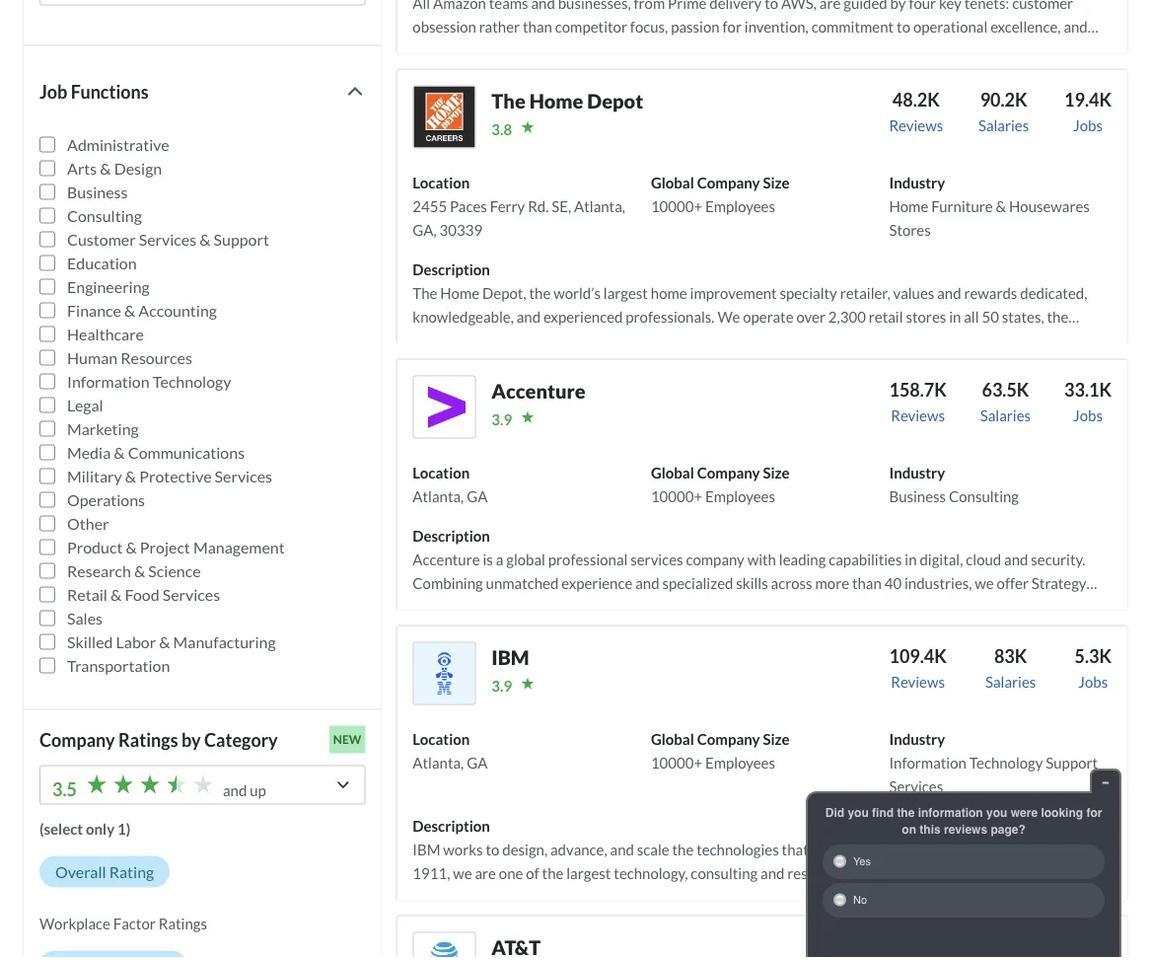 Task type: locate. For each thing, give the bounding box(es) containing it.
3 global company size 10000+ employees from the top
[[651, 731, 790, 772]]

location
[[413, 174, 470, 192], [413, 464, 470, 482], [413, 731, 470, 748]]

0 vertical spatial location
[[413, 174, 470, 192]]

1 vertical spatial atlanta,
[[413, 488, 464, 506]]

support up "looking"
[[1047, 754, 1099, 772]]

& inside industry home furniture & housewares stores
[[996, 198, 1007, 215]]

2 vertical spatial atlanta,
[[413, 754, 464, 772]]

business inside industry business consulting
[[890, 488, 947, 506]]

33.1k
[[1065, 379, 1112, 401]]

and left "up"
[[223, 782, 247, 800]]

long-
[[413, 42, 446, 59]]

0 vertical spatial 10000+
[[651, 198, 703, 215]]

2 3.9 from the top
[[492, 677, 512, 695]]

to down four
[[897, 18, 911, 36]]

only
[[86, 820, 115, 838]]

guided
[[844, 0, 888, 12]]

you right did
[[848, 806, 869, 820]]

atlanta, right se,
[[574, 198, 626, 215]]

lives
[[839, 65, 868, 83]]

industry down "109.4k reviews"
[[890, 731, 946, 748]]

1 vertical spatial consulting
[[949, 488, 1020, 506]]

term
[[446, 42, 477, 59]]

are right we
[[565, 42, 586, 59]]

1 horizontal spatial by
[[633, 42, 649, 59]]

by left four
[[891, 0, 907, 12]]

description
[[413, 261, 490, 279], [413, 527, 490, 545], [413, 817, 490, 835]]

support
[[214, 230, 269, 249], [1047, 754, 1099, 772]]

2 description from the top
[[413, 527, 490, 545]]

location atlanta, ga down "ibm" image
[[413, 731, 488, 772]]

1 horizontal spatial are
[[820, 0, 841, 12]]

0 horizontal spatial the
[[630, 65, 651, 83]]

1 horizontal spatial the
[[652, 42, 673, 59]]

& down marketing
[[114, 443, 125, 463]]

0 vertical spatial home
[[530, 90, 584, 114]]

0 vertical spatial jobs
[[1074, 117, 1103, 134]]

1 vertical spatial jobs
[[1074, 407, 1103, 425]]

1 vertical spatial employees
[[706, 488, 776, 506]]

reviews inside "109.4k reviews"
[[892, 673, 946, 691]]

services down science
[[163, 585, 220, 605]]

1 vertical spatial size
[[763, 464, 790, 482]]

global for accenture
[[651, 464, 695, 482]]

2 ga from the top
[[467, 754, 488, 772]]

at&t image
[[413, 933, 476, 957]]

industry inside the industry information technology support services
[[890, 731, 946, 748]]

reviews down the "109.4k"
[[892, 673, 946, 691]]

salaries down 63.5k
[[981, 407, 1031, 425]]

size for the home depot
[[763, 174, 790, 192]]

to up invention,
[[765, 0, 779, 12]]

2 you from the left
[[987, 806, 1008, 820]]

1 3.9 from the top
[[492, 411, 512, 429]]

reviews down 48.2k
[[890, 117, 944, 134]]

0 vertical spatial reviews
[[890, 117, 944, 134]]

0 vertical spatial by
[[891, 0, 907, 12]]

3.8
[[492, 121, 512, 138]]

their down inventing
[[923, 65, 954, 83]]

1 vertical spatial global
[[651, 464, 695, 482]]

global company size 10000+ employees for the home depot
[[651, 174, 790, 215]]

for inside the all amazon teams and businesses, from prime delivery to aws, are guided by four key tenets: customer obsession rather than competitor focus, passion for invention, commitment to operational excellence, and long-term thinking.    we are driven by the excitement of building technologies, inventing products, and providing services that transform the way our customers live their lives and run their businesses.
[[723, 18, 742, 36]]

5.3k jobs
[[1075, 646, 1112, 691]]

research
[[67, 562, 131, 581]]

2 horizontal spatial by
[[891, 0, 907, 12]]

3.5
[[52, 779, 77, 801]]

0 vertical spatial consulting
[[67, 206, 142, 226]]

3 10000+ from the top
[[651, 754, 703, 772]]

2 vertical spatial global company size 10000+ employees
[[651, 731, 790, 772]]

accounting
[[139, 301, 217, 320]]

1 you from the left
[[848, 806, 869, 820]]

& for accounting
[[124, 301, 135, 320]]

1 global from the top
[[651, 174, 695, 192]]

jobs inside 5.3k jobs
[[1079, 673, 1109, 691]]

location inside location 2455 paces ferry rd. se, atlanta, ga, 30339
[[413, 174, 470, 192]]

1 horizontal spatial you
[[987, 806, 1008, 820]]

& up research & science
[[126, 538, 137, 557]]

consulting up customer
[[67, 206, 142, 226]]

ratings right factor
[[159, 915, 207, 933]]

1 vertical spatial support
[[1047, 754, 1099, 772]]

information down human
[[67, 372, 150, 392]]

1 vertical spatial the
[[630, 65, 651, 83]]

5.3k
[[1075, 646, 1112, 667]]

run
[[898, 65, 920, 83]]

protective
[[139, 467, 212, 486]]

you up page?
[[987, 806, 1008, 820]]

furniture
[[932, 198, 994, 215]]

158.7k reviews
[[890, 379, 947, 425]]

industry inside industry business consulting
[[890, 464, 946, 482]]

jobs down 33.1k
[[1074, 407, 1103, 425]]

reviews for the home depot
[[890, 117, 944, 134]]

1 vertical spatial location atlanta, ga
[[413, 731, 488, 772]]

1 vertical spatial ga
[[467, 754, 488, 772]]

housewares
[[1010, 198, 1091, 215]]

rating
[[109, 863, 154, 882]]

for inside did you find the information you were looking for on this reviews page?
[[1087, 806, 1103, 820]]

1 vertical spatial salaries
[[981, 407, 1031, 425]]

project
[[140, 538, 190, 557]]

product & project management
[[67, 538, 285, 557]]

0 vertical spatial support
[[214, 230, 269, 249]]

the up on
[[898, 806, 915, 820]]

2 vertical spatial jobs
[[1079, 673, 1109, 691]]

0 vertical spatial the
[[652, 42, 673, 59]]

1 horizontal spatial to
[[897, 18, 911, 36]]

legal
[[67, 396, 103, 415]]

3 industry from the top
[[890, 731, 946, 748]]

& for science
[[134, 562, 145, 581]]

2 10000+ from the top
[[651, 488, 703, 506]]

you
[[848, 806, 869, 820], [987, 806, 1008, 820]]

1 vertical spatial 10000+
[[651, 488, 703, 506]]

consulting down 63.5k salaries
[[949, 488, 1020, 506]]

business down arts on the left top
[[67, 183, 128, 202]]

1 vertical spatial for
[[1087, 806, 1103, 820]]

1 ga from the top
[[467, 488, 488, 506]]

human
[[67, 349, 118, 368]]

0 vertical spatial atlanta,
[[574, 198, 626, 215]]

providing
[[413, 65, 474, 83]]

1 vertical spatial information
[[890, 754, 967, 772]]

0 vertical spatial employees
[[706, 198, 776, 215]]

0 vertical spatial industry
[[890, 174, 946, 192]]

overall rating
[[55, 863, 154, 882]]

manufacturing
[[173, 633, 276, 652]]

0 vertical spatial ratings
[[118, 730, 178, 751]]

marketing
[[67, 420, 139, 439]]

job
[[39, 81, 67, 103]]

business down 158.7k reviews
[[890, 488, 947, 506]]

48.2k reviews
[[890, 89, 944, 134]]

industry for ibm
[[890, 731, 946, 748]]

1 vertical spatial reviews
[[892, 407, 946, 425]]

1 horizontal spatial their
[[923, 65, 954, 83]]

jobs for ibm
[[1079, 673, 1109, 691]]

salaries down 90.2k
[[979, 117, 1030, 134]]

2 vertical spatial by
[[182, 730, 201, 751]]

home for furniture
[[890, 198, 929, 215]]

1 10000+ from the top
[[651, 198, 703, 215]]

atlanta, down accenture image
[[413, 488, 464, 506]]

finance & accounting
[[67, 301, 217, 320]]

1 horizontal spatial support
[[1047, 754, 1099, 772]]

0 vertical spatial global
[[651, 174, 695, 192]]

1 vertical spatial home
[[890, 198, 929, 215]]

their right live
[[805, 65, 836, 83]]

support up accounting
[[214, 230, 269, 249]]

3 employees from the top
[[706, 754, 776, 772]]

information inside the industry information technology support services
[[890, 754, 967, 772]]

0 vertical spatial business
[[67, 183, 128, 202]]

1 horizontal spatial consulting
[[949, 488, 1020, 506]]

1 horizontal spatial business
[[890, 488, 947, 506]]

1 horizontal spatial for
[[1087, 806, 1103, 820]]

0 vertical spatial location atlanta, ga
[[413, 464, 488, 506]]

1 vertical spatial technology
[[970, 754, 1044, 772]]

1 location atlanta, ga from the top
[[413, 464, 488, 506]]

media
[[67, 443, 111, 463]]

company for the home depot
[[698, 174, 760, 192]]

1 vertical spatial industry
[[890, 464, 946, 482]]

industry information technology support services
[[890, 731, 1099, 796]]

by left category at the left bottom of the page
[[182, 730, 201, 751]]

reviews for ibm
[[892, 673, 946, 691]]

this
[[920, 823, 941, 836]]

information technology
[[67, 372, 231, 392]]

company
[[698, 174, 760, 192], [698, 464, 760, 482], [39, 730, 115, 751], [698, 731, 760, 748]]

paces
[[450, 198, 487, 215]]

employees for accenture
[[706, 488, 776, 506]]

job functions button
[[39, 78, 366, 106]]

and down customer on the top
[[1064, 18, 1088, 36]]

2 vertical spatial salaries
[[986, 673, 1037, 691]]

the home depot
[[492, 90, 644, 114]]

0 vertical spatial information
[[67, 372, 150, 392]]

0 vertical spatial ga
[[467, 488, 488, 506]]

2 location from the top
[[413, 464, 470, 482]]

atlanta, down "ibm" image
[[413, 754, 464, 772]]

2 vertical spatial size
[[763, 731, 790, 748]]

3 size from the top
[[763, 731, 790, 748]]

description for ibm
[[413, 817, 490, 835]]

2 vertical spatial employees
[[706, 754, 776, 772]]

0 vertical spatial size
[[763, 174, 790, 192]]

1 vertical spatial 3.9
[[492, 677, 512, 695]]

location down "ibm" image
[[413, 731, 470, 748]]

None field
[[39, 0, 366, 14]]

product
[[67, 538, 123, 557]]

1 location from the top
[[413, 174, 470, 192]]

global company size 10000+ employees
[[651, 174, 790, 215], [651, 464, 790, 506], [651, 731, 790, 772]]

0 vertical spatial global company size 10000+ employees
[[651, 174, 790, 215]]

1)
[[117, 820, 131, 838]]

home down that
[[530, 90, 584, 114]]

ratings
[[118, 730, 178, 751], [159, 915, 207, 933]]

3 location from the top
[[413, 731, 470, 748]]

home for depot
[[530, 90, 584, 114]]

for down delivery
[[723, 18, 742, 36]]

3 global from the top
[[651, 731, 695, 748]]

global for ibm
[[651, 731, 695, 748]]

2 horizontal spatial the
[[898, 806, 915, 820]]

2 location atlanta, ga from the top
[[413, 731, 488, 772]]

and up
[[223, 782, 266, 800]]

10000+ for the home depot
[[651, 198, 703, 215]]

0 horizontal spatial home
[[530, 90, 584, 114]]

2 vertical spatial industry
[[890, 731, 946, 748]]

inventing
[[910, 42, 970, 59]]

jobs down 19.4k
[[1074, 117, 1103, 134]]

1 vertical spatial business
[[890, 488, 947, 506]]

way
[[654, 65, 680, 83]]

19.4k jobs
[[1065, 89, 1112, 134]]

& for design
[[100, 159, 111, 178]]

industry inside industry home furniture & housewares stores
[[890, 174, 946, 192]]

reviews
[[890, 117, 944, 134], [892, 407, 946, 425], [892, 673, 946, 691]]

research & science
[[67, 562, 201, 581]]

industry down 158.7k reviews
[[890, 464, 946, 482]]

the home depot image
[[413, 86, 476, 149]]

technology up were
[[970, 754, 1044, 772]]

1 global company size 10000+ employees from the top
[[651, 174, 790, 215]]

location atlanta, ga
[[413, 464, 488, 506], [413, 731, 488, 772]]

& left food
[[111, 585, 122, 605]]

0 vertical spatial description
[[413, 261, 490, 279]]

0 vertical spatial to
[[765, 0, 779, 12]]

& right arts on the left top
[[100, 159, 111, 178]]

1 horizontal spatial home
[[890, 198, 929, 215]]

and left run
[[871, 65, 895, 83]]

consulting
[[67, 206, 142, 226], [949, 488, 1020, 506]]

& right furniture
[[996, 198, 1007, 215]]

2 vertical spatial the
[[898, 806, 915, 820]]

information up information
[[890, 754, 967, 772]]

location for accenture
[[413, 464, 470, 482]]

ga down accenture image
[[467, 488, 488, 506]]

2 size from the top
[[763, 464, 790, 482]]

0 horizontal spatial their
[[805, 65, 836, 83]]

salaries down 83k
[[986, 673, 1037, 691]]

location atlanta, ga down accenture image
[[413, 464, 488, 506]]

support for &
[[214, 230, 269, 249]]

2 vertical spatial location
[[413, 731, 470, 748]]

& down engineering
[[124, 301, 135, 320]]

2 industry from the top
[[890, 464, 946, 482]]

10000+ for accenture
[[651, 488, 703, 506]]

158.7k
[[890, 379, 947, 401]]

0 horizontal spatial business
[[67, 183, 128, 202]]

support inside the industry information technology support services
[[1047, 754, 1099, 772]]

the up way
[[652, 42, 673, 59]]

the left way
[[630, 65, 651, 83]]

3.9 down ibm
[[492, 677, 512, 695]]

1 vertical spatial description
[[413, 527, 490, 545]]

& up food
[[134, 562, 145, 581]]

0 vertical spatial technology
[[153, 372, 231, 392]]

2 global from the top
[[651, 464, 695, 482]]

home up the stores
[[890, 198, 929, 215]]

home inside industry home furniture & housewares stores
[[890, 198, 929, 215]]

ga for accenture
[[467, 488, 488, 506]]

1 industry from the top
[[890, 174, 946, 192]]

3.9 for accenture
[[492, 411, 512, 429]]

did
[[826, 806, 845, 820]]

location down accenture image
[[413, 464, 470, 482]]

jobs down 5.3k
[[1079, 673, 1109, 691]]

2 vertical spatial 10000+
[[651, 754, 703, 772]]

location for ibm
[[413, 731, 470, 748]]

size for accenture
[[763, 464, 790, 482]]

technology down resources
[[153, 372, 231, 392]]

reviews inside 158.7k reviews
[[892, 407, 946, 425]]

overall rating button
[[39, 857, 170, 888]]

industry up the stores
[[890, 174, 946, 192]]

by down 'focus,'
[[633, 42, 649, 59]]

we
[[539, 42, 562, 59]]

3 description from the top
[[413, 817, 490, 835]]

0 horizontal spatial for
[[723, 18, 742, 36]]

services up find
[[890, 778, 944, 796]]

0 horizontal spatial are
[[565, 42, 586, 59]]

key
[[940, 0, 962, 12]]

for right "looking"
[[1087, 806, 1103, 820]]

0 vertical spatial for
[[723, 18, 742, 36]]

0 horizontal spatial information
[[67, 372, 150, 392]]

2 vertical spatial description
[[413, 817, 490, 835]]

ibm image
[[413, 643, 476, 706]]

jobs inside 33.1k jobs
[[1074, 407, 1103, 425]]

services
[[477, 65, 530, 83]]

by
[[891, 0, 907, 12], [633, 42, 649, 59], [182, 730, 201, 751]]

workplace
[[39, 915, 110, 933]]

3.9 down accenture
[[492, 411, 512, 429]]

2 vertical spatial reviews
[[892, 673, 946, 691]]

size
[[763, 174, 790, 192], [763, 464, 790, 482], [763, 731, 790, 748]]

support for technology
[[1047, 754, 1099, 772]]

their
[[805, 65, 836, 83], [923, 65, 954, 83]]

2 global company size 10000+ employees from the top
[[651, 464, 790, 506]]

employees
[[706, 198, 776, 215], [706, 488, 776, 506], [706, 754, 776, 772]]

0 horizontal spatial you
[[848, 806, 869, 820]]

information
[[919, 806, 984, 820]]

ga down "ibm" image
[[467, 754, 488, 772]]

management
[[193, 538, 285, 557]]

2 employees from the top
[[706, 488, 776, 506]]

depot
[[588, 90, 644, 114]]

reviews down the 158.7k
[[892, 407, 946, 425]]

business
[[67, 183, 128, 202], [890, 488, 947, 506]]

1 size from the top
[[763, 174, 790, 192]]

1 horizontal spatial information
[[890, 754, 967, 772]]

salaries for accenture
[[981, 407, 1031, 425]]

2 vertical spatial global
[[651, 731, 695, 748]]

0 vertical spatial salaries
[[979, 117, 1030, 134]]

industry
[[890, 174, 946, 192], [890, 464, 946, 482], [890, 731, 946, 748]]

1 description from the top
[[413, 261, 490, 279]]

jobs inside 19.4k jobs
[[1074, 117, 1103, 134]]

operational
[[914, 18, 988, 36]]

description for accenture
[[413, 527, 490, 545]]

0 vertical spatial 3.9
[[492, 411, 512, 429]]

& up operations
[[125, 467, 136, 486]]

1 horizontal spatial technology
[[970, 754, 1044, 772]]

jobs for the home depot
[[1074, 117, 1103, 134]]

0 horizontal spatial support
[[214, 230, 269, 249]]

1 vertical spatial location
[[413, 464, 470, 482]]

83k salaries
[[986, 646, 1037, 691]]

to
[[765, 0, 779, 12], [897, 18, 911, 36]]

are up commitment
[[820, 0, 841, 12]]

jobs
[[1074, 117, 1103, 134], [1074, 407, 1103, 425], [1079, 673, 1109, 691]]

1 vertical spatial global company size 10000+ employees
[[651, 464, 790, 506]]

employees for ibm
[[706, 754, 776, 772]]

0 horizontal spatial technology
[[153, 372, 231, 392]]

ratings down the transportation
[[118, 730, 178, 751]]

location up 2455
[[413, 174, 470, 192]]

10000+
[[651, 198, 703, 215], [651, 488, 703, 506], [651, 754, 703, 772]]

location atlanta, ga for ibm
[[413, 731, 488, 772]]

1 employees from the top
[[706, 198, 776, 215]]



Task type: vqa. For each thing, say whether or not it's contained in the screenshot.


Task type: describe. For each thing, give the bounding box(es) containing it.
job functions
[[39, 81, 149, 103]]

location atlanta, ga for accenture
[[413, 464, 488, 506]]

technology inside the industry information technology support services
[[970, 754, 1044, 772]]

workplace factor ratings
[[39, 915, 207, 933]]

atlanta, for accenture
[[413, 488, 464, 506]]

global company size 10000+ employees for accenture
[[651, 464, 790, 506]]

accenture
[[492, 380, 586, 404]]

global company size 10000+ employees for ibm
[[651, 731, 790, 772]]

& for protective
[[125, 467, 136, 486]]

skilled
[[67, 633, 113, 652]]

63.5k salaries
[[981, 379, 1031, 425]]

did you find the information you were looking for on this reviews page?
[[826, 806, 1103, 836]]

healthcare
[[67, 325, 144, 344]]

transform
[[562, 65, 627, 83]]

excellence,
[[991, 18, 1062, 36]]

live
[[779, 65, 802, 83]]

1 vertical spatial to
[[897, 18, 911, 36]]

& for project
[[126, 538, 137, 557]]

company for ibm
[[698, 731, 760, 748]]

arts
[[67, 159, 97, 178]]

aws,
[[782, 0, 817, 12]]

0 horizontal spatial by
[[182, 730, 201, 751]]

company ratings by category
[[39, 730, 278, 751]]

tenets:
[[965, 0, 1010, 12]]

engineering
[[67, 278, 150, 297]]

category
[[204, 730, 278, 751]]

education
[[67, 254, 137, 273]]

focus,
[[631, 18, 668, 36]]

new
[[333, 733, 362, 747]]

19.4k
[[1065, 89, 1112, 111]]

ga for ibm
[[467, 754, 488, 772]]

human resources
[[67, 349, 192, 368]]

services down communications
[[215, 467, 272, 486]]

science
[[148, 562, 201, 581]]

1 vertical spatial ratings
[[159, 915, 207, 933]]

industry business consulting
[[890, 464, 1020, 506]]

amazon
[[433, 0, 486, 12]]

labor
[[116, 633, 156, 652]]

3.9 for ibm
[[492, 677, 512, 695]]

se,
[[552, 198, 572, 215]]

jobs for accenture
[[1074, 407, 1103, 425]]

109.4k reviews
[[890, 646, 947, 691]]

driven
[[589, 42, 630, 59]]

communications
[[128, 443, 245, 463]]

ga,
[[413, 221, 437, 239]]

the inside did you find the information you were looking for on this reviews page?
[[898, 806, 915, 820]]

10000+ for ibm
[[651, 754, 703, 772]]

90.2k salaries
[[979, 89, 1030, 134]]

1 their from the left
[[805, 65, 836, 83]]

33.1k jobs
[[1065, 379, 1112, 425]]

skilled labor & manufacturing
[[67, 633, 276, 652]]

reviews for accenture
[[892, 407, 946, 425]]

retail & food services
[[67, 585, 220, 605]]

global for the home depot
[[651, 174, 695, 192]]

and up than
[[532, 0, 556, 12]]

atlanta, inside location 2455 paces ferry rd. se, atlanta, ga, 30339
[[574, 198, 626, 215]]

0 horizontal spatial to
[[765, 0, 779, 12]]

administrative
[[67, 135, 169, 155]]

& for food
[[111, 585, 122, 605]]

atlanta, for ibm
[[413, 754, 464, 772]]

military
[[67, 467, 122, 486]]

customer
[[67, 230, 136, 249]]

looking
[[1042, 806, 1084, 820]]

other
[[67, 514, 109, 534]]

industry for accenture
[[890, 464, 946, 482]]

yes
[[854, 856, 872, 868]]

than
[[523, 18, 553, 36]]

109.4k
[[890, 646, 947, 667]]

all amazon teams and businesses, from prime delivery to aws, are guided by four key tenets: customer obsession rather than competitor focus, passion for invention, commitment to operational excellence, and long-term thinking.    we are driven by the excitement of building technologies, inventing products, and providing services that transform the way our customers live their lives and run their businesses.
[[413, 0, 1088, 83]]

ferry
[[490, 198, 525, 215]]

0 horizontal spatial consulting
[[67, 206, 142, 226]]

& for communications
[[114, 443, 125, 463]]

2 their from the left
[[923, 65, 954, 83]]

transportation
[[67, 657, 170, 676]]

competitor
[[555, 18, 628, 36]]

2455
[[413, 198, 447, 215]]

invention,
[[745, 18, 809, 36]]

our
[[683, 65, 706, 83]]

accenture image
[[413, 376, 476, 439]]

page?
[[991, 823, 1026, 836]]

functions
[[71, 81, 149, 103]]

and down excellence, at the top of the page
[[1037, 42, 1061, 59]]

arts & design
[[67, 159, 162, 178]]

design
[[114, 159, 162, 178]]

consulting inside industry business consulting
[[949, 488, 1020, 506]]

no
[[854, 894, 868, 907]]

company for accenture
[[698, 464, 760, 482]]

0 vertical spatial are
[[820, 0, 841, 12]]

passion
[[671, 18, 720, 36]]

salaries for ibm
[[986, 673, 1037, 691]]

businesses,
[[558, 0, 631, 12]]

63.5k
[[983, 379, 1030, 401]]

1 vertical spatial by
[[633, 42, 649, 59]]

teams
[[489, 0, 529, 12]]

finance
[[67, 301, 121, 320]]

employees for the home depot
[[706, 198, 776, 215]]

& right labor
[[159, 633, 170, 652]]

commitment
[[812, 18, 894, 36]]

overall
[[55, 863, 106, 882]]

obsession
[[413, 18, 477, 36]]

up
[[250, 782, 266, 800]]

that
[[533, 65, 559, 83]]

(select
[[39, 820, 83, 838]]

retail
[[67, 585, 108, 605]]

businesses.
[[957, 65, 1030, 83]]

90.2k
[[981, 89, 1028, 111]]

find
[[873, 806, 894, 820]]

on
[[902, 823, 917, 836]]

services inside the industry information technology support services
[[890, 778, 944, 796]]

products,
[[973, 42, 1034, 59]]

services right customer
[[139, 230, 197, 249]]

description for the home depot
[[413, 261, 490, 279]]

salaries for the home depot
[[979, 117, 1030, 134]]

rather
[[480, 18, 520, 36]]

& up accounting
[[200, 230, 211, 249]]

reviews
[[945, 823, 988, 836]]

factor
[[113, 915, 156, 933]]

size for ibm
[[763, 731, 790, 748]]

media & communications
[[67, 443, 245, 463]]

were
[[1011, 806, 1038, 820]]

location for the home depot
[[413, 174, 470, 192]]

industry for the home depot
[[890, 174, 946, 192]]

1 vertical spatial are
[[565, 42, 586, 59]]

83k
[[995, 646, 1028, 667]]

stores
[[890, 221, 931, 239]]

excitement
[[676, 42, 748, 59]]



